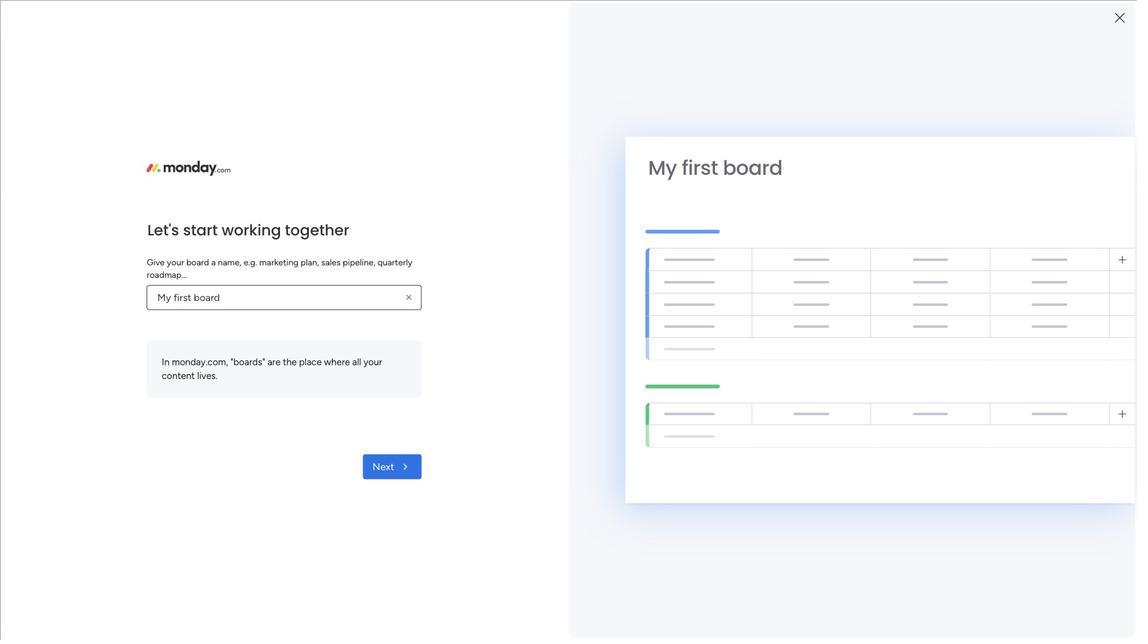 Task type: locate. For each thing, give the bounding box(es) containing it.
your right all
[[364, 356, 382, 368]]

1 vertical spatial board
[[186, 257, 209, 268]]

1 vertical spatial sales
[[1005, 445, 1025, 456]]

lottie animation image for left lottie animation element
[[0, 515, 159, 641]]

lottie animation element
[[565, 30, 916, 78], [0, 515, 159, 641]]

1 vertical spatial your
[[364, 356, 382, 368]]

in
[[162, 356, 170, 368]]

0 horizontal spatial my
[[223, 355, 239, 369]]

how left monday
[[259, 159, 278, 171]]

works right monday
[[319, 159, 346, 171]]

enable desktop notifications
[[232, 267, 359, 279]]

next button
[[363, 455, 422, 480]]

sales
[[321, 257, 341, 268], [1005, 445, 1025, 456]]

our
[[990, 445, 1003, 456]]

learn & get inspired
[[918, 275, 1008, 287]]

1 horizontal spatial lottie animation image
[[565, 30, 916, 78]]

your
[[167, 257, 184, 268], [364, 356, 382, 368]]

quarterly
[[378, 257, 413, 268]]

learn up invite
[[232, 159, 257, 171]]

Give your board a name, e.g. marketing plan, sales pipeline, quarterly roadmap... text field
[[147, 285, 422, 310]]

0 horizontal spatial your
[[167, 257, 184, 268]]

1 horizontal spatial sales
[[1005, 445, 1025, 456]]

together
[[285, 219, 349, 240]]

getting started learn how monday.com works
[[968, 311, 1086, 336]]

1 vertical spatial my
[[223, 355, 239, 369]]

0 horizontal spatial lottie animation element
[[0, 515, 159, 641]]

0 horizontal spatial tasks
[[281, 355, 308, 369]]

sales right plan,
[[321, 257, 341, 268]]

let's
[[147, 219, 179, 240]]

learn down getting
[[968, 325, 989, 336]]

monday
[[281, 159, 317, 171]]

enable
[[232, 267, 262, 279]]

0 vertical spatial lottie animation element
[[565, 30, 916, 78]]

your inside in monday.com, "boards" are the place where all your content lives.
[[364, 356, 382, 368]]

1 vertical spatial tasks
[[525, 479, 548, 491]]

1 horizontal spatial my
[[648, 154, 677, 182]]

0 horizontal spatial lottie animation image
[[0, 515, 159, 641]]

1 horizontal spatial learn
[[918, 275, 943, 287]]

0 horizontal spatial sales
[[321, 257, 341, 268]]

learn left &
[[918, 275, 943, 287]]

meet our sales experts
[[968, 445, 1056, 456]]

kendall parks image
[[1102, 5, 1122, 25]]

tasks right the are
[[281, 355, 308, 369]]

for
[[825, 356, 836, 367]]

1 horizontal spatial a
[[259, 213, 264, 225]]

lottie animation image for right lottie animation element
[[565, 30, 916, 78]]

new
[[538, 507, 556, 518]]

tasks
[[281, 355, 308, 369], [525, 479, 548, 491]]

my right close my private tasks image
[[223, 355, 239, 369]]

sales inside the contact sales element
[[1005, 445, 1025, 456]]

marketing
[[259, 257, 299, 268]]

0 horizontal spatial works
[[319, 159, 346, 171]]

0 vertical spatial sales
[[321, 257, 341, 268]]

0 vertical spatial lottie animation image
[[565, 30, 916, 78]]

new task button
[[515, 503, 579, 523], [515, 503, 579, 523]]

my
[[648, 154, 677, 182], [223, 355, 239, 369]]

1 horizontal spatial works
[[1063, 325, 1086, 336]]

1 horizontal spatial board
[[723, 154, 783, 182]]

invite a co-builder
[[232, 213, 313, 225]]

sales inside give your board a name, e.g. marketing plan, sales pipeline, quarterly roadmap...
[[321, 257, 341, 268]]

give
[[147, 257, 165, 268]]

notifications
[[303, 267, 359, 279]]

explore
[[972, 234, 1005, 246]]

a left name, in the left of the page
[[211, 257, 216, 268]]

0 horizontal spatial a
[[211, 257, 216, 268]]

0 vertical spatial your
[[167, 257, 184, 268]]

1 vertical spatial a
[[211, 257, 216, 268]]

0 horizontal spatial learn
[[232, 159, 257, 171]]

1 horizontal spatial your
[[364, 356, 382, 368]]

co-
[[267, 213, 282, 225]]

0 vertical spatial learn
[[232, 159, 257, 171]]

new task
[[538, 507, 574, 518]]

learn
[[232, 159, 257, 171], [918, 275, 943, 287], [968, 325, 989, 336]]

name,
[[218, 257, 242, 268]]

1 vertical spatial works
[[1063, 325, 1086, 336]]

0 horizontal spatial board
[[186, 257, 209, 268]]

lives.
[[197, 370, 218, 382]]

2 horizontal spatial learn
[[968, 325, 989, 336]]

2 vertical spatial learn
[[968, 325, 989, 336]]

board for your
[[186, 257, 209, 268]]

board
[[723, 154, 783, 182], [186, 257, 209, 268]]

all
[[352, 356, 361, 368]]

contact sales element
[[918, 419, 1106, 469]]

content
[[162, 370, 195, 382]]

inspired
[[972, 275, 1008, 287]]

task
[[558, 507, 574, 518]]

tasks left the and
[[525, 479, 548, 491]]

how down started
[[992, 325, 1008, 336]]

+
[[803, 357, 809, 368]]

progress bar
[[788, 107, 803, 112]]

board left name, in the left of the page
[[186, 257, 209, 268]]

my left 'first'
[[648, 154, 677, 182]]

my private tasks
[[223, 355, 308, 369]]

track personal tasks and reminders here
[[458, 479, 636, 491]]

personal
[[484, 479, 522, 491]]

a left co-
[[259, 213, 264, 225]]

place
[[299, 356, 322, 368]]

0 horizontal spatial how
[[259, 159, 278, 171]]

plan,
[[301, 257, 319, 268]]

1 horizontal spatial how
[[992, 325, 1008, 336]]

tasks for private
[[281, 355, 308, 369]]

how inside getting started learn how monday.com works
[[992, 325, 1008, 336]]

option
[[0, 148, 159, 150]]

⌘
[[789, 357, 798, 368]]

board right 'first'
[[723, 154, 783, 182]]

1 vertical spatial lottie animation image
[[0, 515, 159, 641]]

how
[[259, 159, 278, 171], [992, 325, 1008, 336]]

learn for learn how monday works
[[232, 159, 257, 171]]

lottie animation image
[[565, 30, 916, 78], [0, 515, 159, 641]]

give your board a name, e.g. marketing plan, sales pipeline, quarterly roadmap...
[[147, 257, 413, 280]]

a
[[259, 213, 264, 225], [211, 257, 216, 268]]

illustration image
[[627, 127, 815, 314]]

sales right our
[[1005, 445, 1025, 456]]

quick search results list box
[[206, 604, 888, 641]]

0 vertical spatial my
[[648, 154, 677, 182]]

1 vertical spatial learn
[[918, 275, 943, 287]]

works
[[319, 159, 346, 171], [1063, 325, 1086, 336]]

works right monday.com
[[1063, 325, 1086, 336]]

your up roadmap...
[[167, 257, 184, 268]]

getting
[[968, 311, 999, 322]]

monday.com
[[1010, 325, 1061, 336]]

1 vertical spatial how
[[992, 325, 1008, 336]]

pipeline,
[[343, 257, 376, 268]]

&
[[946, 275, 952, 287]]

list box
[[0, 146, 159, 339]]

1 vertical spatial lottie animation element
[[0, 515, 159, 641]]

my for my first board
[[648, 154, 677, 182]]

1 horizontal spatial tasks
[[525, 479, 548, 491]]

0 vertical spatial tasks
[[281, 355, 308, 369]]

0 vertical spatial board
[[723, 154, 783, 182]]

board inside give your board a name, e.g. marketing plan, sales pipeline, quarterly roadmap...
[[186, 257, 209, 268]]



Task type: vqa. For each thing, say whether or not it's contained in the screenshot.
IN on the bottom of the page
yes



Task type: describe. For each thing, give the bounding box(es) containing it.
in monday.com, "boards" are the place where all your content lives.
[[162, 356, 382, 382]]

invite
[[232, 213, 257, 225]]

builder
[[282, 213, 313, 225]]

first
[[682, 154, 718, 182]]

experts
[[1027, 445, 1056, 456]]

quick
[[838, 356, 859, 367]]

explore templates
[[972, 234, 1053, 246]]

and
[[550, 479, 567, 491]]

meet
[[968, 445, 988, 456]]

use
[[768, 356, 783, 367]]

learn inside getting started learn how monday.com works
[[968, 325, 989, 336]]

learn for learn & get inspired
[[918, 275, 943, 287]]

getting started element
[[918, 299, 1106, 349]]

help center element
[[918, 359, 1106, 409]]

"boards"
[[231, 356, 265, 368]]

0 vertical spatial works
[[319, 159, 346, 171]]

0 vertical spatial how
[[259, 159, 278, 171]]

templates image image
[[930, 94, 1095, 181]]

⌘ +
[[789, 357, 809, 368]]

start
[[183, 219, 218, 240]]

started
[[1001, 311, 1030, 322]]

e.g.
[[244, 257, 257, 268]]

where
[[324, 356, 350, 368]]

templates
[[1008, 234, 1053, 246]]

tasks for personal
[[525, 479, 548, 491]]

close my private tasks image
[[206, 354, 221, 370]]

j
[[816, 357, 818, 368]]

desktop
[[265, 267, 301, 279]]

my for my private tasks
[[223, 355, 239, 369]]

works inside getting started learn how monday.com works
[[1063, 325, 1086, 336]]

a inside give your board a name, e.g. marketing plan, sales pipeline, quarterly roadmap...
[[211, 257, 216, 268]]

roadmap...
[[147, 269, 187, 280]]

next
[[373, 461, 394, 473]]

logo image
[[147, 161, 231, 176]]

monday.com,
[[172, 356, 228, 368]]

working
[[222, 219, 281, 240]]

get
[[955, 275, 970, 287]]

are
[[268, 356, 281, 368]]

your inside give your board a name, e.g. marketing plan, sales pipeline, quarterly roadmap...
[[167, 257, 184, 268]]

learn how monday works
[[232, 159, 346, 171]]

explore templates button
[[926, 228, 1099, 253]]

0 vertical spatial a
[[259, 213, 264, 225]]

here
[[616, 479, 636, 491]]

board for first
[[723, 154, 783, 182]]

let's start working together
[[147, 219, 349, 240]]

my first board
[[648, 154, 783, 182]]

access
[[862, 356, 888, 367]]

reminders
[[569, 479, 614, 491]]

for quick access
[[825, 356, 888, 367]]

private
[[242, 355, 279, 369]]

1 horizontal spatial lottie animation element
[[565, 30, 916, 78]]

track
[[458, 479, 482, 491]]

the
[[283, 356, 297, 368]]



